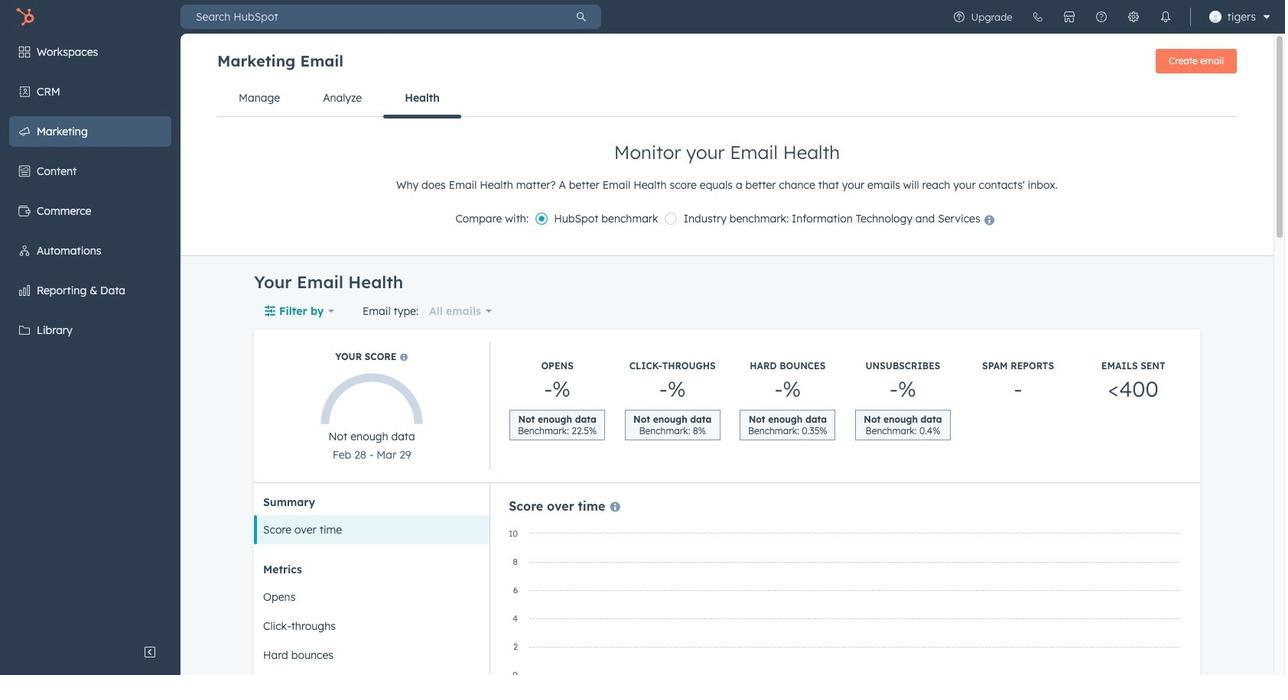 Task type: locate. For each thing, give the bounding box(es) containing it.
navigation
[[217, 80, 1237, 118]]

menu
[[943, 0, 1276, 34], [0, 34, 181, 637]]

1 horizontal spatial menu
[[943, 0, 1276, 34]]

banner
[[217, 44, 1237, 80]]

banner inside page section element
[[217, 44, 1237, 80]]

navigation inside page section element
[[217, 80, 1237, 118]]



Task type: describe. For each thing, give the bounding box(es) containing it.
help image
[[1095, 11, 1108, 23]]

interactive chart image
[[501, 527, 1189, 676]]

page section element
[[181, 34, 1274, 256]]

howard n/a image
[[1209, 11, 1222, 23]]

notifications image
[[1160, 11, 1172, 23]]

Search HubSpot search field
[[181, 5, 562, 29]]

marketplaces image
[[1063, 11, 1075, 23]]

settings image
[[1127, 11, 1140, 23]]

0 horizontal spatial menu
[[0, 34, 181, 637]]



Task type: vqa. For each thing, say whether or not it's contained in the screenshot.
navigation inside Page Section element
yes



